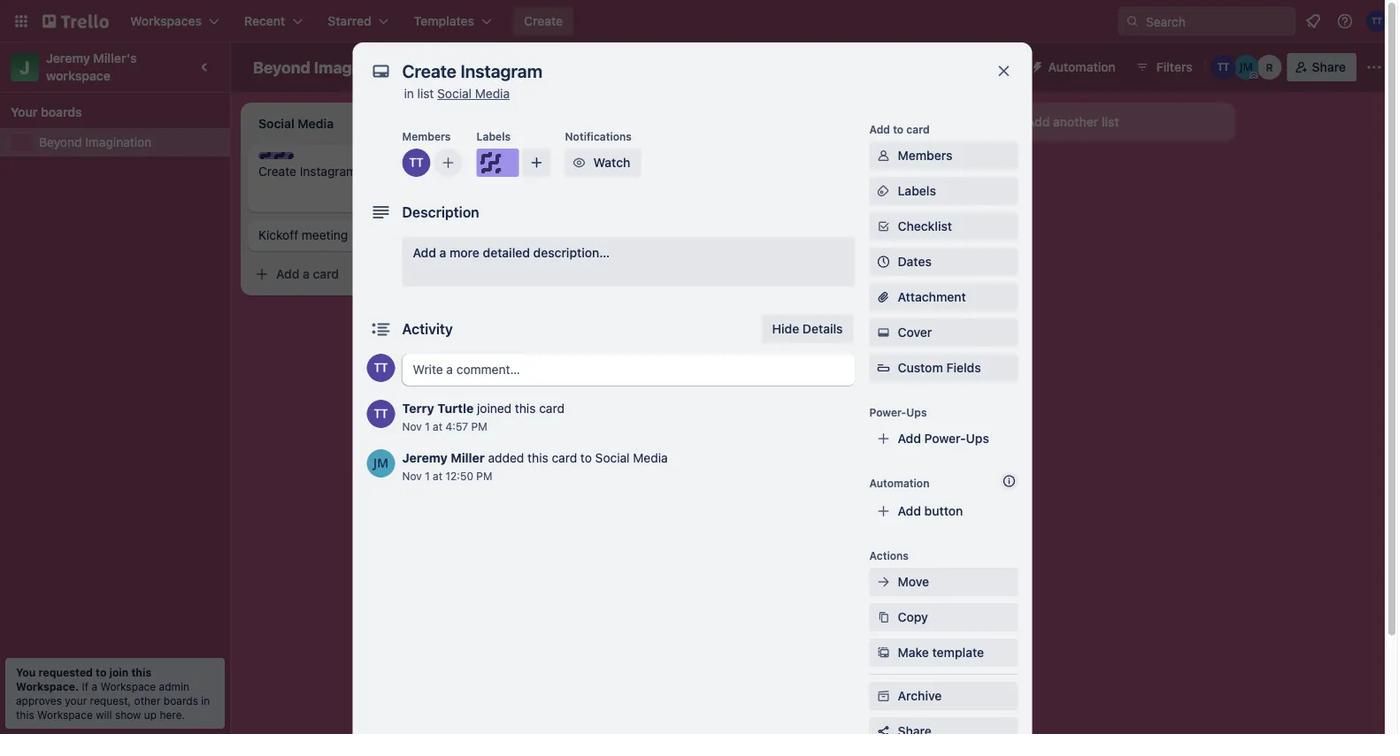 Task type: locate. For each thing, give the bounding box(es) containing it.
1 vertical spatial automation
[[870, 477, 930, 490]]

1 vertical spatial labels
[[898, 184, 937, 198]]

1 horizontal spatial a
[[303, 267, 310, 282]]

0 horizontal spatial imagination
[[85, 135, 152, 150]]

0 vertical spatial beyond imagination
[[253, 58, 404, 77]]

0 horizontal spatial automation
[[870, 477, 930, 490]]

in inside "if a workspace admin approves your request, other boards in this workspace will show up here."
[[201, 695, 210, 707]]

to inside jeremy miller added this card to social media nov 1 at 12:50 pm
[[581, 451, 592, 466]]

1 vertical spatial social
[[596, 451, 630, 466]]

1 horizontal spatial imagination
[[314, 58, 404, 77]]

2 sm image from the top
[[875, 609, 893, 627]]

automation up add button
[[870, 477, 930, 490]]

nov down the terry
[[402, 421, 422, 433]]

miller's
[[93, 51, 137, 66]]

social media link
[[437, 86, 510, 101]]

0 notifications image
[[1303, 11, 1324, 32]]

0 vertical spatial power-ups
[[945, 60, 1010, 74]]

labels up checklist
[[898, 184, 937, 198]]

1 vertical spatial imagination
[[85, 135, 152, 150]]

0 horizontal spatial workspace
[[37, 709, 93, 722]]

color: bold red, title: "thoughts" element
[[510, 152, 576, 166]]

sm image left checklist
[[875, 218, 893, 235]]

your
[[11, 105, 38, 120]]

0 vertical spatial pm
[[471, 421, 487, 433]]

0 horizontal spatial media
[[475, 86, 510, 101]]

added
[[488, 451, 524, 466]]

sm image for members
[[875, 147, 893, 165]]

terry turtle (terryturtle) image
[[1367, 11, 1388, 32], [402, 149, 431, 177], [446, 184, 467, 205], [367, 354, 395, 382]]

0 vertical spatial to
[[893, 123, 904, 135]]

0 vertical spatial jeremy
[[46, 51, 90, 66]]

add power-ups link
[[870, 425, 1019, 453]]

1
[[425, 421, 430, 433], [425, 470, 430, 482]]

1 horizontal spatial media
[[633, 451, 668, 466]]

0 vertical spatial labels
[[477, 130, 511, 143]]

workspace
[[480, 60, 545, 74], [100, 681, 156, 693], [37, 709, 93, 722]]

imagination
[[314, 58, 404, 77], [85, 135, 152, 150]]

power- inside power-ups button
[[945, 60, 986, 74]]

cover
[[898, 325, 933, 340]]

imagination inside text field
[[314, 58, 404, 77]]

sm image inside make template link
[[875, 645, 893, 662]]

add left button
[[898, 504, 922, 519]]

sm image left watch
[[571, 154, 588, 172]]

1 horizontal spatial workspace
[[100, 681, 156, 693]]

1 vertical spatial at
[[433, 470, 443, 482]]

labels up color: purple, title: none icon
[[477, 130, 511, 143]]

1 vertical spatial jeremy miller (jeremymiller198) image
[[367, 450, 395, 478]]

sm image left cover
[[875, 324, 893, 342]]

2 vertical spatial to
[[96, 667, 107, 679]]

1 vertical spatial pm
[[477, 470, 493, 482]]

sm image inside labels link
[[875, 182, 893, 200]]

1 vertical spatial terry turtle (terryturtle) image
[[367, 400, 395, 428]]

1 vertical spatial create
[[259, 164, 297, 179]]

sm image for checklist
[[875, 218, 893, 235]]

1 vertical spatial in
[[201, 695, 210, 707]]

filters
[[1157, 60, 1193, 74]]

ups up add power-ups
[[907, 406, 927, 419]]

list down star or unstar board icon
[[418, 86, 434, 101]]

jeremy up "nov 1 at 12:50 pm" link
[[402, 451, 448, 466]]

jeremy miller added this card to social media nov 1 at 12:50 pm
[[402, 451, 668, 482]]

0 vertical spatial members
[[402, 130, 451, 143]]

detailed
[[483, 246, 530, 260]]

card
[[907, 123, 930, 135], [313, 267, 339, 282], [539, 401, 565, 416], [552, 451, 577, 466]]

0 vertical spatial a
[[440, 246, 447, 260]]

sm image for cover
[[875, 324, 893, 342]]

1 horizontal spatial create
[[524, 14, 563, 28]]

1 horizontal spatial automation
[[1049, 60, 1116, 74]]

to inside you requested to join this workspace.
[[96, 667, 107, 679]]

0 horizontal spatial beyond
[[39, 135, 82, 150]]

a
[[440, 246, 447, 260], [303, 267, 310, 282], [92, 681, 97, 693]]

social inside jeremy miller added this card to social media nov 1 at 12:50 pm
[[596, 451, 630, 466]]

0 horizontal spatial beyond imagination
[[39, 135, 152, 150]]

1 1 from the top
[[425, 421, 430, 433]]

back to home image
[[42, 7, 109, 35]]

ups inside button
[[986, 60, 1010, 74]]

imagination down "your boards with 1 items" element on the left top
[[85, 135, 152, 150]]

here.
[[160, 709, 185, 722]]

1 horizontal spatial social
[[596, 451, 630, 466]]

pm down miller at the bottom left of page
[[477, 470, 493, 482]]

ups
[[986, 60, 1010, 74], [907, 406, 927, 419], [966, 432, 990, 446]]

sm image inside "copy" link
[[875, 609, 893, 627]]

members up add members to card "image"
[[402, 130, 451, 143]]

terry
[[402, 401, 435, 416]]

0 horizontal spatial terry turtle (terryturtle) image
[[367, 400, 395, 428]]

sm image for labels
[[875, 182, 893, 200]]

jeremy miller (jeremymiller198) image left r
[[1235, 55, 1260, 80]]

terry turtle (terryturtle) image left the terry
[[367, 400, 395, 428]]

at left 12:50 in the bottom left of the page
[[433, 470, 443, 482]]

sm image for automation
[[1024, 53, 1049, 78]]

2 vertical spatial a
[[92, 681, 97, 693]]

card right added
[[552, 451, 577, 466]]

nov 1 at 4:57 pm link
[[402, 421, 487, 433]]

0 horizontal spatial to
[[96, 667, 107, 679]]

sm image down actions
[[875, 574, 893, 591]]

at left the 4:57 on the left bottom
[[433, 421, 443, 433]]

a for more
[[440, 246, 447, 260]]

1 nov from the top
[[402, 421, 422, 433]]

jeremy miller (jeremymiller198) image left "nov 1 at 12:50 pm" link
[[367, 450, 395, 478]]

beyond
[[253, 58, 310, 77], [39, 135, 82, 150]]

this right added
[[528, 451, 549, 466]]

jeremy miller's workspace
[[46, 51, 140, 83]]

sm image
[[1024, 53, 1049, 78], [875, 147, 893, 165], [571, 154, 588, 172], [875, 218, 893, 235], [875, 324, 893, 342], [875, 574, 893, 591], [875, 645, 893, 662]]

a down kickoff meeting
[[303, 267, 310, 282]]

boards right your
[[41, 105, 82, 120]]

1 at from the top
[[433, 421, 443, 433]]

add down custom
[[898, 432, 922, 446]]

2 nov from the top
[[402, 470, 422, 482]]

to
[[893, 123, 904, 135], [581, 451, 592, 466], [96, 667, 107, 679]]

3 sm image from the top
[[875, 688, 893, 706]]

2 vertical spatial power-
[[925, 432, 966, 446]]

add down kickoff
[[276, 267, 300, 282]]

1 vertical spatial beyond
[[39, 135, 82, 150]]

sm image inside checklist link
[[875, 218, 893, 235]]

create
[[524, 14, 563, 28], [259, 164, 297, 179]]

sm image for make template
[[875, 645, 893, 662]]

to left join
[[96, 667, 107, 679]]

0 vertical spatial imagination
[[314, 58, 404, 77]]

2 vertical spatial sm image
[[875, 688, 893, 706]]

sm image inside automation button
[[1024, 53, 1049, 78]]

to up members link
[[893, 123, 904, 135]]

0 horizontal spatial jeremy miller (jeremymiller198) image
[[367, 450, 395, 478]]

at
[[433, 421, 443, 433], [433, 470, 443, 482]]

in
[[404, 86, 414, 101], [201, 695, 210, 707]]

0 horizontal spatial boards
[[41, 105, 82, 120]]

0 vertical spatial automation
[[1049, 60, 1116, 74]]

1 horizontal spatial boards
[[164, 695, 198, 707]]

create from template… image
[[956, 161, 970, 175]]

2 horizontal spatial a
[[440, 246, 447, 260]]

sm image down add to card
[[875, 147, 893, 165]]

power-
[[945, 60, 986, 74], [870, 406, 907, 419], [925, 432, 966, 446]]

1 horizontal spatial list
[[1102, 115, 1120, 129]]

create down color: purple, title: none image
[[259, 164, 297, 179]]

automation up another on the right top of page
[[1049, 60, 1116, 74]]

your boards
[[11, 105, 82, 120]]

1 vertical spatial jeremy
[[402, 451, 448, 466]]

sm image up add another list
[[1024, 53, 1049, 78]]

if a workspace admin approves your request, other boards in this workspace will show up here.
[[16, 681, 210, 722]]

archive
[[898, 689, 942, 704]]

sm image left copy
[[875, 609, 893, 627]]

watch
[[594, 155, 631, 170]]

copy link
[[870, 604, 1019, 632]]

1 vertical spatial boards
[[164, 695, 198, 707]]

add up members link
[[870, 123, 891, 135]]

card down meeting
[[313, 267, 339, 282]]

0 vertical spatial beyond
[[253, 58, 310, 77]]

1 vertical spatial nov
[[402, 470, 422, 482]]

0 vertical spatial nov
[[402, 421, 422, 433]]

in right other
[[201, 695, 210, 707]]

sm image inside the move link
[[875, 574, 893, 591]]

ups left automation button
[[986, 60, 1010, 74]]

1 vertical spatial power-ups
[[870, 406, 927, 419]]

0 vertical spatial social
[[437, 86, 472, 101]]

jeremy
[[46, 51, 90, 66], [402, 451, 448, 466]]

0 horizontal spatial a
[[92, 681, 97, 693]]

1 down the terry
[[425, 421, 430, 433]]

0 vertical spatial 1
[[425, 421, 430, 433]]

1 horizontal spatial jeremy
[[402, 451, 448, 466]]

0 horizontal spatial jeremy
[[46, 51, 90, 66]]

2 at from the top
[[433, 470, 443, 482]]

sm image left archive at right
[[875, 688, 893, 706]]

0 vertical spatial boards
[[41, 105, 82, 120]]

beyond inside 'beyond imagination' link
[[39, 135, 82, 150]]

pm right the 4:57 on the left bottom
[[471, 421, 487, 433]]

jeremy inside jeremy miller's workspace
[[46, 51, 90, 66]]

show menu image
[[1366, 58, 1384, 76]]

list right another on the right top of page
[[1102, 115, 1120, 129]]

a inside "if a workspace admin approves your request, other boards in this workspace will show up here."
[[92, 681, 97, 693]]

1 horizontal spatial terry turtle (terryturtle) image
[[1212, 55, 1236, 80]]

boards
[[41, 105, 82, 120], [164, 695, 198, 707]]

nov left 12:50 in the bottom left of the page
[[402, 470, 422, 482]]

your
[[65, 695, 87, 707]]

0 horizontal spatial create
[[259, 164, 297, 179]]

create for create
[[524, 14, 563, 28]]

workspace inside button
[[480, 60, 545, 74]]

this
[[515, 401, 536, 416], [528, 451, 549, 466], [131, 667, 152, 679], [16, 709, 34, 722]]

create up workspace visible
[[524, 14, 563, 28]]

1 horizontal spatial to
[[581, 451, 592, 466]]

list inside button
[[1102, 115, 1120, 129]]

1 vertical spatial media
[[633, 451, 668, 466]]

0 horizontal spatial social
[[437, 86, 472, 101]]

jeremy up workspace on the left top
[[46, 51, 90, 66]]

list
[[418, 86, 434, 101], [1102, 115, 1120, 129]]

add to card
[[870, 123, 930, 135]]

workspace visible
[[480, 60, 586, 74]]

ups down fields on the right of page
[[966, 432, 990, 446]]

sm image down add to card
[[875, 182, 893, 200]]

a right if
[[92, 681, 97, 693]]

to right added
[[581, 451, 592, 466]]

0 vertical spatial in
[[404, 86, 414, 101]]

watch button
[[565, 149, 641, 177]]

2 vertical spatial ups
[[966, 432, 990, 446]]

0 vertical spatial workspace
[[480, 60, 545, 74]]

actions
[[870, 550, 909, 562]]

1 horizontal spatial members
[[898, 148, 953, 163]]

0 vertical spatial media
[[475, 86, 510, 101]]

jeremy inside jeremy miller added this card to social media nov 1 at 12:50 pm
[[402, 451, 448, 466]]

button
[[925, 504, 964, 519]]

automation button
[[1024, 53, 1127, 81]]

add left more
[[413, 246, 436, 260]]

workspace down join
[[100, 681, 156, 693]]

imagination left star or unstar board icon
[[314, 58, 404, 77]]

12:50
[[446, 470, 474, 482]]

this down approves
[[16, 709, 34, 722]]

this right joined
[[515, 401, 536, 416]]

make
[[898, 646, 929, 660]]

1 horizontal spatial power-ups
[[945, 60, 1010, 74]]

1 vertical spatial a
[[303, 267, 310, 282]]

0 vertical spatial jeremy miller (jeremymiller198) image
[[1235, 55, 1260, 80]]

1 vertical spatial 1
[[425, 470, 430, 482]]

power- inside add power-ups link
[[925, 432, 966, 446]]

add for add power-ups
[[898, 432, 922, 446]]

this inside jeremy miller added this card to social media nov 1 at 12:50 pm
[[528, 451, 549, 466]]

0 vertical spatial power-
[[945, 60, 986, 74]]

add left another on the right top of page
[[1027, 115, 1050, 129]]

thoughts thinking
[[510, 153, 576, 179]]

1 vertical spatial sm image
[[875, 609, 893, 627]]

terry turtle (terryturtle) image
[[1212, 55, 1236, 80], [367, 400, 395, 428]]

sm image for watch
[[571, 154, 588, 172]]

a left more
[[440, 246, 447, 260]]

1 inside jeremy miller added this card to social media nov 1 at 12:50 pm
[[425, 470, 430, 482]]

2 horizontal spatial to
[[893, 123, 904, 135]]

card right joined
[[539, 401, 565, 416]]

more
[[450, 246, 480, 260]]

workspace up the social media 'link'
[[480, 60, 545, 74]]

1 vertical spatial list
[[1102, 115, 1120, 129]]

boards inside "if a workspace admin approves your request, other boards in this workspace will show up here."
[[164, 695, 198, 707]]

1 horizontal spatial beyond
[[253, 58, 310, 77]]

1 vertical spatial members
[[898, 148, 953, 163]]

labels
[[477, 130, 511, 143], [898, 184, 937, 198]]

0 horizontal spatial power-ups
[[870, 406, 927, 419]]

0 vertical spatial list
[[418, 86, 434, 101]]

search image
[[1126, 14, 1140, 28]]

1 vertical spatial to
[[581, 451, 592, 466]]

sm image inside members link
[[875, 147, 893, 165]]

1 horizontal spatial in
[[404, 86, 414, 101]]

workspace down your
[[37, 709, 93, 722]]

automation
[[1049, 60, 1116, 74], [870, 477, 930, 490]]

2 1 from the top
[[425, 470, 430, 482]]

jeremy miller (jeremymiller198) image
[[1235, 55, 1260, 80], [367, 450, 395, 478]]

sm image left make in the right of the page
[[875, 645, 893, 662]]

0 vertical spatial at
[[433, 421, 443, 433]]

a inside button
[[303, 267, 310, 282]]

Search field
[[1140, 8, 1295, 35]]

card inside terry turtle joined this card nov 1 at 4:57 pm
[[539, 401, 565, 416]]

j
[[20, 57, 30, 77]]

sm image
[[875, 182, 893, 200], [875, 609, 893, 627], [875, 688, 893, 706]]

in list social media
[[404, 86, 510, 101]]

share button
[[1288, 53, 1357, 81]]

0 vertical spatial ups
[[986, 60, 1010, 74]]

0 vertical spatial terry turtle (terryturtle) image
[[1212, 55, 1236, 80]]

1 horizontal spatial beyond imagination
[[253, 58, 404, 77]]

a for card
[[303, 267, 310, 282]]

add a card
[[276, 267, 339, 282]]

this right join
[[131, 667, 152, 679]]

dates
[[898, 255, 932, 269]]

share
[[1313, 60, 1347, 74]]

members down add to card
[[898, 148, 953, 163]]

workspace
[[46, 69, 111, 83]]

boards down admin
[[164, 695, 198, 707]]

1 sm image from the top
[[875, 182, 893, 200]]

boards inside "your boards with 1 items" element
[[41, 105, 82, 120]]

sm image inside cover link
[[875, 324, 893, 342]]

create inside button
[[524, 14, 563, 28]]

in left the social media 'link'
[[404, 86, 414, 101]]

sm image inside watch button
[[571, 154, 588, 172]]

pm inside terry turtle joined this card nov 1 at 4:57 pm
[[471, 421, 487, 433]]

add for add a more detailed description…
[[413, 246, 436, 260]]

join
[[109, 667, 129, 679]]

pm
[[471, 421, 487, 433], [477, 470, 493, 482]]

0 vertical spatial create
[[524, 14, 563, 28]]

1 left 12:50 in the bottom left of the page
[[425, 470, 430, 482]]

labels link
[[870, 177, 1019, 205]]

star or unstar board image
[[424, 60, 438, 74]]

terry turtle (terryturtle) image left r
[[1212, 55, 1236, 80]]

0 horizontal spatial list
[[418, 86, 434, 101]]

None text field
[[394, 55, 978, 87]]

members
[[402, 130, 451, 143], [898, 148, 953, 163]]

sm image inside the archive "link"
[[875, 688, 893, 706]]

social
[[437, 86, 472, 101], [596, 451, 630, 466]]

nov 1 at 12:50 pm link
[[402, 470, 493, 482]]

2 horizontal spatial workspace
[[480, 60, 545, 74]]

0 horizontal spatial in
[[201, 695, 210, 707]]

0 vertical spatial sm image
[[875, 182, 893, 200]]



Task type: vqa. For each thing, say whether or not it's contained in the screenshot.
add power-ups on the right bottom of page
yes



Task type: describe. For each thing, give the bounding box(es) containing it.
create for create instagram
[[259, 164, 297, 179]]

thinking
[[510, 164, 559, 179]]

sm image for move
[[875, 574, 893, 591]]

a for workspace
[[92, 681, 97, 693]]

4:57
[[446, 421, 468, 433]]

sm image for archive
[[875, 688, 893, 706]]

Board name text field
[[244, 53, 413, 81]]

jeremy for jeremy miller's workspace
[[46, 51, 90, 66]]

add members to card image
[[441, 154, 455, 172]]

kickoff
[[259, 228, 298, 243]]

0 horizontal spatial labels
[[477, 130, 511, 143]]

details
[[803, 322, 843, 336]]

add button
[[898, 504, 964, 519]]

your boards with 1 items element
[[11, 102, 211, 123]]

sm image for copy
[[875, 609, 893, 627]]

2 vertical spatial workspace
[[37, 709, 93, 722]]

other
[[134, 695, 161, 707]]

custom fields button
[[870, 359, 1019, 377]]

kickoff meeting
[[259, 228, 348, 243]]

show
[[115, 709, 141, 722]]

1 horizontal spatial labels
[[898, 184, 937, 198]]

description
[[402, 204, 480, 221]]

cover link
[[870, 319, 1019, 347]]

hide
[[773, 322, 800, 336]]

jeremy for jeremy miller added this card to social media nov 1 at 12:50 pm
[[402, 451, 448, 466]]

you requested to join this workspace.
[[16, 667, 152, 693]]

move
[[898, 575, 930, 590]]

this inside you requested to join this workspace.
[[131, 667, 152, 679]]

add for add a card
[[276, 267, 300, 282]]

color: purple, title: none image
[[259, 152, 294, 159]]

turtle
[[438, 401, 474, 416]]

if
[[82, 681, 89, 693]]

make template
[[898, 646, 985, 660]]

add a more detailed description… link
[[402, 237, 856, 287]]

terry turtle joined this card nov 1 at 4:57 pm
[[402, 401, 565, 433]]

request,
[[90, 695, 131, 707]]

will
[[96, 709, 112, 722]]

primary element
[[0, 0, 1399, 42]]

hide details
[[773, 322, 843, 336]]

thinking link
[[510, 163, 715, 181]]

description…
[[533, 246, 610, 260]]

1 vertical spatial beyond imagination
[[39, 135, 152, 150]]

attachment button
[[870, 283, 1019, 312]]

add for add button
[[898, 504, 922, 519]]

dates button
[[870, 248, 1019, 276]]

add another list button
[[995, 103, 1236, 142]]

you
[[16, 667, 36, 679]]

1 horizontal spatial jeremy miller (jeremymiller198) image
[[1235, 55, 1260, 80]]

power-ups inside button
[[945, 60, 1010, 74]]

automation inside button
[[1049, 60, 1116, 74]]

members link
[[870, 142, 1019, 170]]

1 vertical spatial power-
[[870, 406, 907, 419]]

workspace visible button
[[448, 53, 597, 81]]

up
[[144, 709, 157, 722]]

media inside jeremy miller added this card to social media nov 1 at 12:50 pm
[[633, 451, 668, 466]]

another
[[1054, 115, 1099, 129]]

requested
[[38, 667, 93, 679]]

checklist link
[[870, 212, 1019, 241]]

add for add another list
[[1027, 115, 1050, 129]]

admin
[[159, 681, 189, 693]]

card up members link
[[907, 123, 930, 135]]

custom fields
[[898, 361, 981, 375]]

1 vertical spatial workspace
[[100, 681, 156, 693]]

pm inside jeremy miller added this card to social media nov 1 at 12:50 pm
[[477, 470, 493, 482]]

add power-ups
[[898, 432, 990, 446]]

checklist
[[898, 219, 953, 234]]

1 vertical spatial ups
[[907, 406, 927, 419]]

hide details link
[[762, 315, 854, 343]]

kickoff meeting link
[[259, 227, 464, 244]]

add a more detailed description…
[[413, 246, 610, 260]]

make template link
[[870, 639, 1019, 668]]

thoughts
[[528, 153, 576, 166]]

color: purple, title: none image
[[477, 149, 519, 177]]

joined
[[477, 401, 512, 416]]

move link
[[870, 568, 1019, 597]]

visible
[[549, 60, 586, 74]]

notifications
[[565, 130, 632, 143]]

this inside terry turtle joined this card nov 1 at 4:57 pm
[[515, 401, 536, 416]]

create instagram
[[259, 164, 357, 179]]

at inside terry turtle joined this card nov 1 at 4:57 pm
[[433, 421, 443, 433]]

this inside "if a workspace admin approves your request, other boards in this workspace will show up here."
[[16, 709, 34, 722]]

attachment
[[898, 290, 967, 305]]

filters button
[[1130, 53, 1198, 81]]

rubyanndersson (rubyanndersson) image
[[1258, 55, 1283, 80]]

beyond imagination inside text field
[[253, 58, 404, 77]]

copy
[[898, 610, 929, 625]]

card inside jeremy miller added this card to social media nov 1 at 12:50 pm
[[552, 451, 577, 466]]

miller
[[451, 451, 485, 466]]

0 horizontal spatial members
[[402, 130, 451, 143]]

r
[[1266, 61, 1274, 73]]

power-ups button
[[909, 53, 1020, 81]]

approves
[[16, 695, 62, 707]]

workspace.
[[16, 681, 79, 693]]

add button button
[[870, 498, 1019, 526]]

create button
[[513, 7, 574, 35]]

add for add to card
[[870, 123, 891, 135]]

nov inside jeremy miller added this card to social media nov 1 at 12:50 pm
[[402, 470, 422, 482]]

add a card button
[[248, 260, 446, 289]]

add another list
[[1027, 115, 1120, 129]]

at inside jeremy miller added this card to social media nov 1 at 12:50 pm
[[433, 470, 443, 482]]

open information menu image
[[1337, 12, 1355, 30]]

archive link
[[870, 683, 1019, 711]]

beyond imagination link
[[39, 134, 220, 151]]

instagram
[[300, 164, 357, 179]]

card inside add a card button
[[313, 267, 339, 282]]

fields
[[947, 361, 981, 375]]

1 inside terry turtle joined this card nov 1 at 4:57 pm
[[425, 421, 430, 433]]

beyond inside beyond imagination text field
[[253, 58, 310, 77]]

r button
[[1258, 55, 1283, 80]]

activity
[[402, 321, 453, 338]]

create instagram link
[[259, 163, 464, 181]]

custom
[[898, 361, 944, 375]]

nov inside terry turtle joined this card nov 1 at 4:57 pm
[[402, 421, 422, 433]]

Write a comment text field
[[402, 354, 856, 386]]

create from template… image
[[453, 267, 467, 282]]



